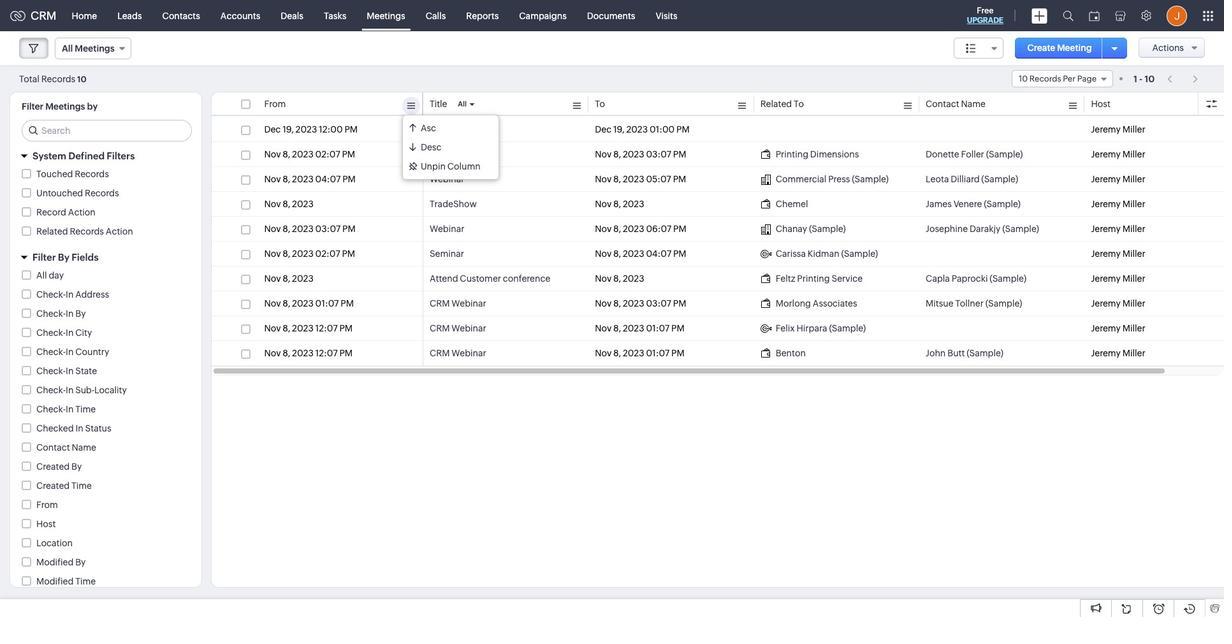 Task type: vqa. For each thing, say whether or not it's contained in the screenshot.
"Edit"
no



Task type: locate. For each thing, give the bounding box(es) containing it.
tasks link
[[314, 0, 357, 31]]

records down touched records
[[85, 188, 119, 198]]

0 vertical spatial nov 8, 2023 12:07 pm
[[264, 323, 353, 334]]

per
[[1064, 74, 1076, 84]]

1 vertical spatial all
[[458, 100, 467, 108]]

8 miller from the top
[[1123, 299, 1146, 309]]

02:07 for demo
[[316, 149, 340, 159]]

1 vertical spatial contact name
[[36, 443, 96, 453]]

10 jeremy from the top
[[1092, 348, 1121, 359]]

3 jeremy miller from the top
[[1092, 174, 1146, 184]]

1 horizontal spatial dec
[[595, 124, 612, 135]]

0 vertical spatial related
[[761, 99, 792, 109]]

4 check- from the top
[[36, 347, 66, 357]]

printing up morlong associates
[[798, 274, 830, 284]]

host up location
[[36, 519, 56, 529]]

time down sub-
[[75, 404, 96, 415]]

created up created time
[[36, 462, 70, 472]]

2 webinar link from the top
[[430, 223, 465, 235]]

0 vertical spatial action
[[68, 207, 96, 218]]

miller for john butt (sample)
[[1123, 348, 1146, 359]]

webinar link down unpin column
[[430, 173, 465, 186]]

2 vertical spatial crm webinar link
[[430, 347, 487, 360]]

2 to from the left
[[794, 99, 804, 109]]

jeremy for donette foller (sample)
[[1092, 149, 1121, 159]]

name down checked in status
[[72, 443, 96, 453]]

felix
[[776, 323, 795, 334]]

2 created from the top
[[36, 481, 70, 491]]

(sample) inside 'link'
[[984, 199, 1021, 209]]

1 vertical spatial nov 8, 2023 12:07 pm
[[264, 348, 353, 359]]

4 miller from the top
[[1123, 199, 1146, 209]]

to up dec 19, 2023 01:00 pm
[[595, 99, 605, 109]]

1 vertical spatial time
[[71, 481, 92, 491]]

2 12:07 from the top
[[316, 348, 338, 359]]

02:07 for seminar
[[316, 249, 340, 259]]

meetings inside field
[[75, 43, 115, 54]]

carissa kidman (sample)
[[776, 249, 879, 259]]

dec left "12:00"
[[264, 124, 281, 135]]

total records 10
[[19, 74, 87, 84]]

related down record
[[36, 226, 68, 237]]

nov 8, 2023 01:07 pm for felix hirpara (sample)
[[595, 323, 685, 334]]

in up check-in by
[[66, 290, 74, 300]]

in for address
[[66, 290, 74, 300]]

meetings left calls
[[367, 11, 406, 21]]

0 horizontal spatial 10
[[77, 74, 87, 84]]

jeremy miller for james venere (sample)
[[1092, 199, 1146, 209]]

records down defined
[[75, 169, 109, 179]]

6 check- from the top
[[36, 385, 66, 396]]

0 vertical spatial nov 8, 2023 01:07 pm
[[264, 299, 354, 309]]

1 horizontal spatial 10
[[1019, 74, 1028, 84]]

0 vertical spatial all
[[62, 43, 73, 54]]

12:07 for felix hirpara (sample)
[[316, 323, 338, 334]]

0 vertical spatial nov 8, 2023 04:07 pm
[[264, 174, 356, 184]]

1 horizontal spatial related
[[761, 99, 792, 109]]

modified down modified by
[[36, 577, 74, 587]]

10 inside field
[[1019, 74, 1028, 84]]

19, for dec 19, 2023 01:00 pm
[[614, 124, 625, 135]]

(sample) for donette foller (sample)
[[987, 149, 1023, 159]]

row group
[[212, 117, 1225, 366]]

leads
[[117, 11, 142, 21]]

butt
[[948, 348, 965, 359]]

untouched
[[36, 188, 83, 198]]

dec left 01:00
[[595, 124, 612, 135]]

related to
[[761, 99, 804, 109]]

04:07 down "12:00"
[[316, 174, 341, 184]]

related for related to
[[761, 99, 792, 109]]

chanay
[[776, 224, 808, 234]]

1 horizontal spatial contact
[[926, 99, 960, 109]]

12:07
[[316, 323, 338, 334], [316, 348, 338, 359]]

create menu image
[[1032, 8, 1048, 23]]

None field
[[954, 38, 1004, 59]]

3 check- from the top
[[36, 328, 66, 338]]

filter for filter by fields
[[33, 252, 56, 263]]

7 jeremy miller from the top
[[1092, 274, 1146, 284]]

1 vertical spatial 01:07
[[646, 323, 670, 334]]

contact name
[[926, 99, 986, 109], [36, 443, 96, 453]]

filters
[[107, 151, 135, 161]]

2 vertical spatial time
[[75, 577, 96, 587]]

mitsue tollner (sample)
[[926, 299, 1023, 309]]

check- down check-in by
[[36, 328, 66, 338]]

0 vertical spatial crm webinar link
[[430, 297, 487, 310]]

profile image
[[1167, 5, 1188, 26]]

jeremy for james venere (sample)
[[1092, 199, 1121, 209]]

7 miller from the top
[[1123, 274, 1146, 284]]

in left state
[[66, 366, 74, 376]]

jeremy for capla paprocki (sample)
[[1092, 274, 1121, 284]]

column
[[448, 161, 481, 171]]

search element
[[1056, 0, 1082, 31]]

name up the foller
[[962, 99, 986, 109]]

check- for check-in sub-locality
[[36, 385, 66, 396]]

leota dilliard (sample)
[[926, 174, 1019, 184]]

(sample) right press
[[852, 174, 889, 184]]

records for related
[[70, 226, 104, 237]]

all left day
[[36, 270, 47, 281]]

(sample) right tollner
[[986, 299, 1023, 309]]

7 check- from the top
[[36, 404, 66, 415]]

2 horizontal spatial all
[[458, 100, 467, 108]]

crm webinar for felix
[[430, 323, 487, 334]]

(sample) for james venere (sample)
[[984, 199, 1021, 209]]

miller for capla paprocki (sample)
[[1123, 274, 1146, 284]]

created down 'created by'
[[36, 481, 70, 491]]

1 vertical spatial contact
[[36, 443, 70, 453]]

(sample) down associates on the right of the page
[[830, 323, 866, 334]]

1 vertical spatial printing
[[798, 274, 830, 284]]

by up created time
[[71, 462, 82, 472]]

0 vertical spatial webinar link
[[430, 173, 465, 186]]

1 vertical spatial 12:07
[[316, 348, 338, 359]]

2 vertical spatial nov 8, 2023 03:07 pm
[[595, 299, 687, 309]]

5 jeremy from the top
[[1092, 224, 1121, 234]]

feltz printing service link
[[761, 272, 863, 285]]

time down 'created by'
[[71, 481, 92, 491]]

check- down 'check-in country'
[[36, 366, 66, 376]]

04:07 down '06:07'
[[646, 249, 672, 259]]

action up related records action
[[68, 207, 96, 218]]

5 jeremy miller from the top
[[1092, 224, 1146, 234]]

2 02:07 from the top
[[316, 249, 340, 259]]

1 modified from the top
[[36, 558, 74, 568]]

defined
[[68, 151, 105, 161]]

tradeshow link
[[430, 198, 477, 211]]

1 vertical spatial nov 8, 2023 02:07 pm
[[264, 249, 355, 259]]

19, left 01:00
[[614, 124, 625, 135]]

1 vertical spatial 02:07
[[316, 249, 340, 259]]

1 horizontal spatial from
[[264, 99, 286, 109]]

graphics update
[[430, 124, 500, 135]]

host down page
[[1092, 99, 1111, 109]]

1 dec from the left
[[264, 124, 281, 135]]

jeremy miller for john butt (sample)
[[1092, 348, 1146, 359]]

check- up checked
[[36, 404, 66, 415]]

modified
[[36, 558, 74, 568], [36, 577, 74, 587]]

04:07
[[316, 174, 341, 184], [646, 249, 672, 259]]

capla paprocki (sample)
[[926, 274, 1027, 284]]

3 miller from the top
[[1123, 174, 1146, 184]]

meetings for all meetings
[[75, 43, 115, 54]]

1 vertical spatial crm webinar
[[430, 323, 487, 334]]

filter up all day
[[33, 252, 56, 263]]

all for all meetings
[[62, 43, 73, 54]]

filter inside dropdown button
[[33, 252, 56, 263]]

action up filter by fields dropdown button
[[106, 226, 133, 237]]

1 webinar link from the top
[[430, 173, 465, 186]]

all
[[62, 43, 73, 54], [458, 100, 467, 108], [36, 270, 47, 281]]

check- down the check-in city
[[36, 347, 66, 357]]

asc
[[421, 123, 436, 133]]

10 jeremy miller from the top
[[1092, 348, 1146, 359]]

by inside dropdown button
[[58, 252, 70, 263]]

0 horizontal spatial related
[[36, 226, 68, 237]]

1 02:07 from the top
[[316, 149, 340, 159]]

10 right the -
[[1145, 74, 1155, 84]]

0 horizontal spatial name
[[72, 443, 96, 453]]

1 crm webinar link from the top
[[430, 297, 487, 310]]

by up city
[[75, 309, 86, 319]]

jeremy for john butt (sample)
[[1092, 348, 1121, 359]]

crm for benton
[[430, 348, 450, 359]]

2 vertical spatial nov 8, 2023 01:07 pm
[[595, 348, 685, 359]]

1 vertical spatial action
[[106, 226, 133, 237]]

All Meetings field
[[55, 38, 131, 59]]

4 jeremy from the top
[[1092, 199, 1121, 209]]

contact name up 'donette'
[[926, 99, 986, 109]]

miller for leota dilliard (sample)
[[1123, 174, 1146, 184]]

system defined filters button
[[10, 145, 202, 167]]

1 check- from the top
[[36, 290, 66, 300]]

0 vertical spatial nov 8, 2023 02:07 pm
[[264, 149, 355, 159]]

upgrade
[[968, 16, 1004, 25]]

printing
[[776, 149, 809, 159], [798, 274, 830, 284]]

1 12:07 from the top
[[316, 323, 338, 334]]

2 check- from the top
[[36, 309, 66, 319]]

2 vertical spatial all
[[36, 270, 47, 281]]

check- up the check-in city
[[36, 309, 66, 319]]

mitsue
[[926, 299, 954, 309]]

1 vertical spatial filter
[[33, 252, 56, 263]]

2 crm webinar link from the top
[[430, 322, 487, 335]]

10 down all meetings
[[77, 74, 87, 84]]

morlong associates link
[[761, 297, 858, 310]]

logo image
[[10, 11, 26, 21]]

contact name up 'created by'
[[36, 443, 96, 453]]

0 horizontal spatial contact name
[[36, 443, 96, 453]]

records up filter meetings by
[[41, 74, 75, 84]]

1 horizontal spatial 19,
[[614, 124, 625, 135]]

2 horizontal spatial 10
[[1145, 74, 1155, 84]]

2 vertical spatial crm webinar
[[430, 348, 487, 359]]

1 jeremy from the top
[[1092, 124, 1121, 135]]

meetings left by
[[45, 101, 85, 112]]

graphics
[[430, 124, 467, 135]]

check-
[[36, 290, 66, 300], [36, 309, 66, 319], [36, 328, 66, 338], [36, 347, 66, 357], [36, 366, 66, 376], [36, 385, 66, 396], [36, 404, 66, 415]]

name
[[962, 99, 986, 109], [72, 443, 96, 453]]

filter down total
[[22, 101, 43, 112]]

(sample) for capla paprocki (sample)
[[990, 274, 1027, 284]]

in up check-in state
[[66, 347, 74, 357]]

accounts
[[221, 11, 260, 21]]

0 vertical spatial nov 8, 2023 03:07 pm
[[595, 149, 687, 159]]

dimensions
[[811, 149, 859, 159]]

0 horizontal spatial dec
[[264, 124, 281, 135]]

(sample) inside "link"
[[986, 299, 1023, 309]]

nov 8, 2023 12:07 pm for felix hirpara (sample)
[[264, 323, 353, 334]]

1 horizontal spatial all
[[62, 43, 73, 54]]

1 nov 8, 2023 02:07 pm from the top
[[264, 149, 355, 159]]

0 vertical spatial crm webinar
[[430, 299, 487, 309]]

0 vertical spatial 03:07
[[646, 149, 672, 159]]

navigation
[[1162, 70, 1206, 88]]

create meeting button
[[1015, 38, 1105, 59]]

check- for check-in state
[[36, 366, 66, 376]]

in left sub-
[[66, 385, 74, 396]]

touched records
[[36, 169, 109, 179]]

in left status
[[76, 424, 83, 434]]

jeremy miller for capla paprocki (sample)
[[1092, 274, 1146, 284]]

(sample) right the foller
[[987, 149, 1023, 159]]

0 vertical spatial contact name
[[926, 99, 986, 109]]

jeremy miller for josephine darakjy (sample)
[[1092, 224, 1146, 234]]

5 miller from the top
[[1123, 224, 1146, 234]]

1 vertical spatial related
[[36, 226, 68, 237]]

1 horizontal spatial to
[[794, 99, 804, 109]]

untouched records
[[36, 188, 119, 198]]

(sample) for josephine darakjy (sample)
[[1003, 224, 1040, 234]]

0 horizontal spatial to
[[595, 99, 605, 109]]

state
[[75, 366, 97, 376]]

4 jeremy miller from the top
[[1092, 199, 1146, 209]]

in left city
[[66, 328, 74, 338]]

nov 8, 2023 03:07 pm
[[595, 149, 687, 159], [264, 224, 356, 234], [595, 299, 687, 309]]

chanay (sample)
[[776, 224, 846, 234]]

(sample) right darakjy
[[1003, 224, 1040, 234]]

1 horizontal spatial name
[[962, 99, 986, 109]]

printing dimensions link
[[761, 148, 859, 161]]

in for status
[[76, 424, 83, 434]]

(sample) right paprocki
[[990, 274, 1027, 284]]

contact down checked
[[36, 443, 70, 453]]

visits link
[[646, 0, 688, 31]]

meetings down home link
[[75, 43, 115, 54]]

printing up commercial
[[776, 149, 809, 159]]

venere
[[954, 199, 983, 209]]

(sample) for leota dilliard (sample)
[[982, 174, 1019, 184]]

nov 8, 2023 12:07 pm
[[264, 323, 353, 334], [264, 348, 353, 359]]

1 vertical spatial modified
[[36, 577, 74, 587]]

benton link
[[761, 347, 806, 360]]

from down created time
[[36, 500, 58, 510]]

webinar link up seminar link on the top of page
[[430, 223, 465, 235]]

check- down all day
[[36, 290, 66, 300]]

contact
[[926, 99, 960, 109], [36, 443, 70, 453]]

checked in status
[[36, 424, 111, 434]]

nov 8, 2023 01:07 pm for benton
[[595, 348, 685, 359]]

1 nov 8, 2023 12:07 pm from the top
[[264, 323, 353, 334]]

dec 19, 2023 12:00 pm
[[264, 124, 358, 135]]

time down modified by
[[75, 577, 96, 587]]

10 inside total records 10
[[77, 74, 87, 84]]

all for all day
[[36, 270, 47, 281]]

nov 8, 2023 05:07 pm
[[595, 174, 687, 184]]

8 jeremy from the top
[[1092, 299, 1121, 309]]

2 crm webinar from the top
[[430, 323, 487, 334]]

nov 8, 2023 04:07 pm down the dec 19, 2023 12:00 pm
[[264, 174, 356, 184]]

1 vertical spatial from
[[36, 500, 58, 510]]

all up total records 10
[[62, 43, 73, 54]]

0 horizontal spatial 19,
[[283, 124, 294, 135]]

related up printing dimensions link
[[761, 99, 792, 109]]

2 nov 8, 2023 02:07 pm from the top
[[264, 249, 355, 259]]

2 jeremy from the top
[[1092, 149, 1121, 159]]

tasks
[[324, 11, 347, 21]]

filter meetings by
[[22, 101, 98, 112]]

2 vertical spatial 01:07
[[646, 348, 670, 359]]

dec for dec 19, 2023 12:00 pm
[[264, 124, 281, 135]]

all inside all meetings field
[[62, 43, 73, 54]]

commercial
[[776, 174, 827, 184]]

all day
[[36, 270, 64, 281]]

0 vertical spatial created
[[36, 462, 70, 472]]

6 jeremy miller from the top
[[1092, 249, 1146, 259]]

meetings
[[367, 11, 406, 21], [75, 43, 115, 54], [45, 101, 85, 112]]

1 horizontal spatial nov 8, 2023 04:07 pm
[[595, 249, 687, 259]]

desc
[[421, 142, 442, 152]]

carissa
[[776, 249, 806, 259]]

0 vertical spatial 12:07
[[316, 323, 338, 334]]

1 vertical spatial nov 8, 2023 01:07 pm
[[595, 323, 685, 334]]

contact up 'donette'
[[926, 99, 960, 109]]

crm webinar link
[[430, 297, 487, 310], [430, 322, 487, 335], [430, 347, 487, 360]]

2 vertical spatial 03:07
[[646, 299, 672, 309]]

2 vertical spatial meetings
[[45, 101, 85, 112]]

1 - 10
[[1134, 74, 1155, 84]]

modified down location
[[36, 558, 74, 568]]

7 jeremy from the top
[[1092, 274, 1121, 284]]

8 jeremy miller from the top
[[1092, 299, 1146, 309]]

3 jeremy from the top
[[1092, 174, 1121, 184]]

(sample) right butt
[[967, 348, 1004, 359]]

12:07 for benton
[[316, 348, 338, 359]]

records left per
[[1030, 74, 1062, 84]]

jeremy miller
[[1092, 124, 1146, 135], [1092, 149, 1146, 159], [1092, 174, 1146, 184], [1092, 199, 1146, 209], [1092, 224, 1146, 234], [1092, 249, 1146, 259], [1092, 274, 1146, 284], [1092, 299, 1146, 309], [1092, 323, 1146, 334], [1092, 348, 1146, 359]]

10
[[1145, 74, 1155, 84], [1019, 74, 1028, 84], [77, 74, 87, 84]]

all meetings
[[62, 43, 115, 54]]

0 vertical spatial modified
[[36, 558, 74, 568]]

fields
[[72, 252, 99, 263]]

1 vertical spatial meetings
[[75, 43, 115, 54]]

miller for josephine darakjy (sample)
[[1123, 224, 1146, 234]]

1 19, from the left
[[283, 124, 294, 135]]

records up fields
[[70, 226, 104, 237]]

0 vertical spatial printing
[[776, 149, 809, 159]]

1 crm webinar from the top
[[430, 299, 487, 309]]

service
[[832, 274, 863, 284]]

1 vertical spatial created
[[36, 481, 70, 491]]

0 vertical spatial 02:07
[[316, 149, 340, 159]]

jeremy for mitsue tollner (sample)
[[1092, 299, 1121, 309]]

documents link
[[577, 0, 646, 31]]

1 vertical spatial 04:07
[[646, 249, 672, 259]]

1 horizontal spatial contact name
[[926, 99, 986, 109]]

1 vertical spatial webinar link
[[430, 223, 465, 235]]

10 miller from the top
[[1123, 348, 1146, 359]]

2 dec from the left
[[595, 124, 612, 135]]

accounts link
[[210, 0, 271, 31]]

nov 8, 2023 04:07 pm down "nov 8, 2023 06:07 pm"
[[595, 249, 687, 259]]

19, left "12:00"
[[283, 124, 294, 135]]

1 vertical spatial host
[[36, 519, 56, 529]]

0 horizontal spatial all
[[36, 270, 47, 281]]

(sample) up service
[[842, 249, 879, 259]]

1 vertical spatial crm webinar link
[[430, 322, 487, 335]]

reports link
[[456, 0, 509, 31]]

from up the dec 19, 2023 12:00 pm
[[264, 99, 286, 109]]

nov 8, 2023 03:07 pm for crm webinar
[[595, 299, 687, 309]]

create meeting
[[1028, 43, 1093, 53]]

0 vertical spatial host
[[1092, 99, 1111, 109]]

0 vertical spatial 04:07
[[316, 174, 341, 184]]

10 down 'create' in the right top of the page
[[1019, 74, 1028, 84]]

6 jeremy from the top
[[1092, 249, 1121, 259]]

by up modified time
[[75, 558, 86, 568]]

10 Records Per Page field
[[1012, 70, 1114, 87]]

from
[[264, 99, 286, 109], [36, 500, 58, 510]]

2 miller from the top
[[1123, 149, 1146, 159]]

1 created from the top
[[36, 462, 70, 472]]

(sample) right dilliard
[[982, 174, 1019, 184]]

all right title
[[458, 100, 467, 108]]

by up day
[[58, 252, 70, 263]]

0 horizontal spatial 04:07
[[316, 174, 341, 184]]

1 vertical spatial nov 8, 2023 04:07 pm
[[595, 249, 687, 259]]

0 vertical spatial filter
[[22, 101, 43, 112]]

free
[[977, 6, 994, 15]]

by
[[58, 252, 70, 263], [75, 309, 86, 319], [71, 462, 82, 472], [75, 558, 86, 568]]

check-in state
[[36, 366, 97, 376]]

feltz printing service
[[776, 274, 863, 284]]

records inside field
[[1030, 74, 1062, 84]]

to up printing dimensions link
[[794, 99, 804, 109]]

in down check-in address
[[66, 309, 74, 319]]

dec for dec 19, 2023 01:00 pm
[[595, 124, 612, 135]]

check- up check-in time
[[36, 385, 66, 396]]

webinar link for nov 8, 2023 04:07 pm
[[430, 173, 465, 186]]

19, for dec 19, 2023 12:00 pm
[[283, 124, 294, 135]]

2 modified from the top
[[36, 577, 74, 587]]

jeremy miller for leota dilliard (sample)
[[1092, 174, 1146, 184]]

01:07
[[316, 299, 339, 309], [646, 323, 670, 334], [646, 348, 670, 359]]

in up checked in status
[[66, 404, 74, 415]]

crm webinar link for morlong
[[430, 297, 487, 310]]

locality
[[94, 385, 127, 396]]

attend
[[430, 274, 458, 284]]

morlong
[[776, 299, 811, 309]]

2 19, from the left
[[614, 124, 625, 135]]

(sample) up darakjy
[[984, 199, 1021, 209]]

2 nov 8, 2023 12:07 pm from the top
[[264, 348, 353, 359]]

in for state
[[66, 366, 74, 376]]

2 jeremy miller from the top
[[1092, 149, 1146, 159]]

5 check- from the top
[[36, 366, 66, 376]]

in for city
[[66, 328, 74, 338]]



Task type: describe. For each thing, give the bounding box(es) containing it.
(sample) up carissa kidman (sample)
[[809, 224, 846, 234]]

paprocki
[[952, 274, 988, 284]]

meeting
[[1058, 43, 1093, 53]]

created for created time
[[36, 481, 70, 491]]

crm for felix hirpara (sample)
[[430, 323, 450, 334]]

01:07 for benton
[[646, 348, 670, 359]]

calendar image
[[1090, 11, 1100, 21]]

records for touched
[[75, 169, 109, 179]]

9 jeremy miller from the top
[[1092, 323, 1146, 334]]

Search text field
[[22, 121, 191, 141]]

1 horizontal spatial host
[[1092, 99, 1111, 109]]

0 vertical spatial from
[[264, 99, 286, 109]]

(sample) for felix hirpara (sample)
[[830, 323, 866, 334]]

record
[[36, 207, 66, 218]]

miller for donette foller (sample)
[[1123, 149, 1146, 159]]

05:07
[[646, 174, 672, 184]]

feltz
[[776, 274, 796, 284]]

jeremy for leota dilliard (sample)
[[1092, 174, 1121, 184]]

free upgrade
[[968, 6, 1004, 25]]

check- for check-in address
[[36, 290, 66, 300]]

03:07 for crm webinar
[[646, 299, 672, 309]]

1 miller from the top
[[1123, 124, 1146, 135]]

filter by fields
[[33, 252, 99, 263]]

leota dilliard (sample) link
[[926, 173, 1019, 186]]

jeremy for josephine darakjy (sample)
[[1092, 224, 1121, 234]]

nov 8, 2023 06:07 pm
[[595, 224, 687, 234]]

webinar for felix hirpara (sample)
[[452, 323, 487, 334]]

darakjy
[[970, 224, 1001, 234]]

crm webinar link for felix
[[430, 322, 487, 335]]

profile element
[[1160, 0, 1195, 31]]

01:00
[[650, 124, 675, 135]]

check-in time
[[36, 404, 96, 415]]

create menu element
[[1024, 0, 1056, 31]]

in for time
[[66, 404, 74, 415]]

tradeshow
[[430, 199, 477, 209]]

1
[[1134, 74, 1138, 84]]

created time
[[36, 481, 92, 491]]

nov 8, 2023 03:07 pm for demo
[[595, 149, 687, 159]]

check- for check-in time
[[36, 404, 66, 415]]

time for modified time
[[75, 577, 96, 587]]

check- for check-in by
[[36, 309, 66, 319]]

records for untouched
[[85, 188, 119, 198]]

9 miller from the top
[[1123, 323, 1146, 334]]

meetings for filter meetings by
[[45, 101, 85, 112]]

john
[[926, 348, 946, 359]]

0 horizontal spatial contact
[[36, 443, 70, 453]]

chemel link
[[761, 198, 809, 211]]

12:00
[[319, 124, 343, 135]]

3 crm webinar from the top
[[430, 348, 487, 359]]

by for filter
[[58, 252, 70, 263]]

demo link
[[430, 148, 455, 161]]

attend customer conference
[[430, 274, 551, 284]]

1 to from the left
[[595, 99, 605, 109]]

related for related records action
[[36, 226, 68, 237]]

0 vertical spatial meetings
[[367, 11, 406, 21]]

0 vertical spatial name
[[962, 99, 986, 109]]

0 horizontal spatial host
[[36, 519, 56, 529]]

josephine darakjy (sample) link
[[926, 223, 1040, 235]]

check-in sub-locality
[[36, 385, 127, 396]]

webinar link for nov 8, 2023 03:07 pm
[[430, 223, 465, 235]]

03:07 for demo
[[646, 149, 672, 159]]

attend customer conference link
[[430, 272, 551, 285]]

0 vertical spatial 01:07
[[316, 299, 339, 309]]

home link
[[62, 0, 107, 31]]

nov 8, 2023 02:07 pm for seminar
[[264, 249, 355, 259]]

graphics update link
[[430, 123, 500, 136]]

1 vertical spatial name
[[72, 443, 96, 453]]

3 crm webinar link from the top
[[430, 347, 487, 360]]

james venere (sample)
[[926, 199, 1021, 209]]

calls link
[[416, 0, 456, 31]]

0 vertical spatial contact
[[926, 99, 960, 109]]

system defined filters
[[33, 151, 135, 161]]

mitsue tollner (sample) link
[[926, 297, 1023, 310]]

unpin column
[[421, 161, 481, 171]]

demo
[[430, 149, 455, 159]]

created for created by
[[36, 462, 70, 472]]

(sample) for john butt (sample)
[[967, 348, 1004, 359]]

create
[[1028, 43, 1056, 53]]

search image
[[1063, 10, 1074, 21]]

1 vertical spatial nov 8, 2023 03:07 pm
[[264, 224, 356, 234]]

conference
[[503, 274, 551, 284]]

james
[[926, 199, 952, 209]]

commercial press (sample) link
[[761, 173, 889, 186]]

in for by
[[66, 309, 74, 319]]

location
[[36, 538, 73, 549]]

capla paprocki (sample) link
[[926, 272, 1027, 285]]

(sample) for mitsue tollner (sample)
[[986, 299, 1023, 309]]

webinar for morlong associates
[[452, 299, 487, 309]]

in for country
[[66, 347, 74, 357]]

records for total
[[41, 74, 75, 84]]

jeremy miller for donette foller (sample)
[[1092, 149, 1146, 159]]

1 horizontal spatial 04:07
[[646, 249, 672, 259]]

in for sub-
[[66, 385, 74, 396]]

touched
[[36, 169, 73, 179]]

(sample) for carissa kidman (sample)
[[842, 249, 879, 259]]

visits
[[656, 11, 678, 21]]

city
[[75, 328, 92, 338]]

checked
[[36, 424, 74, 434]]

modified by
[[36, 558, 86, 568]]

campaigns
[[519, 11, 567, 21]]

record action
[[36, 207, 96, 218]]

felix hirpara (sample) link
[[761, 322, 866, 335]]

day
[[49, 270, 64, 281]]

crm webinar for morlong
[[430, 299, 487, 309]]

all for all
[[458, 100, 467, 108]]

meetings link
[[357, 0, 416, 31]]

time for created time
[[71, 481, 92, 491]]

modified time
[[36, 577, 96, 587]]

check- for check-in city
[[36, 328, 66, 338]]

modified for modified time
[[36, 577, 74, 587]]

status
[[85, 424, 111, 434]]

filter for filter meetings by
[[22, 101, 43, 112]]

josephine
[[926, 224, 968, 234]]

donette foller (sample) link
[[926, 148, 1023, 161]]

chanay (sample) link
[[761, 223, 846, 235]]

by
[[87, 101, 98, 112]]

created by
[[36, 462, 82, 472]]

benton
[[776, 348, 806, 359]]

josephine darakjy (sample)
[[926, 224, 1040, 234]]

records for 10
[[1030, 74, 1062, 84]]

by for modified
[[75, 558, 86, 568]]

size image
[[966, 43, 976, 54]]

john butt (sample) link
[[926, 347, 1004, 360]]

1 vertical spatial 03:07
[[316, 224, 341, 234]]

10 for 1 - 10
[[1145, 74, 1155, 84]]

jeremy miller for mitsue tollner (sample)
[[1092, 299, 1146, 309]]

nov 8, 2023 12:07 pm for benton
[[264, 348, 353, 359]]

nov 8, 2023 02:07 pm for demo
[[264, 149, 355, 159]]

actions
[[1153, 43, 1185, 53]]

1 jeremy miller from the top
[[1092, 124, 1146, 135]]

miller for james venere (sample)
[[1123, 199, 1146, 209]]

9 jeremy from the top
[[1092, 323, 1121, 334]]

0 horizontal spatial from
[[36, 500, 58, 510]]

0 vertical spatial time
[[75, 404, 96, 415]]

page
[[1078, 74, 1097, 84]]

calls
[[426, 11, 446, 21]]

felix hirpara (sample)
[[776, 323, 866, 334]]

leota
[[926, 174, 950, 184]]

6 miller from the top
[[1123, 249, 1146, 259]]

john butt (sample)
[[926, 348, 1004, 359]]

1 horizontal spatial action
[[106, 226, 133, 237]]

leads link
[[107, 0, 152, 31]]

10 for total records 10
[[77, 74, 87, 84]]

row group containing dec 19, 2023 12:00 pm
[[212, 117, 1225, 366]]

miller for mitsue tollner (sample)
[[1123, 299, 1146, 309]]

by for created
[[71, 462, 82, 472]]

dec 19, 2023 01:00 pm
[[595, 124, 690, 135]]

deals
[[281, 11, 304, 21]]

(sample) for commercial press (sample)
[[852, 174, 889, 184]]

morlong associates
[[776, 299, 858, 309]]

0 horizontal spatial action
[[68, 207, 96, 218]]

country
[[75, 347, 109, 357]]

crm for morlong associates
[[430, 299, 450, 309]]

01:07 for felix hirpara (sample)
[[646, 323, 670, 334]]

commercial press (sample)
[[776, 174, 889, 184]]

0 horizontal spatial nov 8, 2023 04:07 pm
[[264, 174, 356, 184]]

modified for modified by
[[36, 558, 74, 568]]

related records action
[[36, 226, 133, 237]]

tollner
[[956, 299, 984, 309]]

check-in address
[[36, 290, 109, 300]]

check- for check-in country
[[36, 347, 66, 357]]

home
[[72, 11, 97, 21]]

title
[[430, 99, 448, 109]]

webinar for benton
[[452, 348, 487, 359]]



